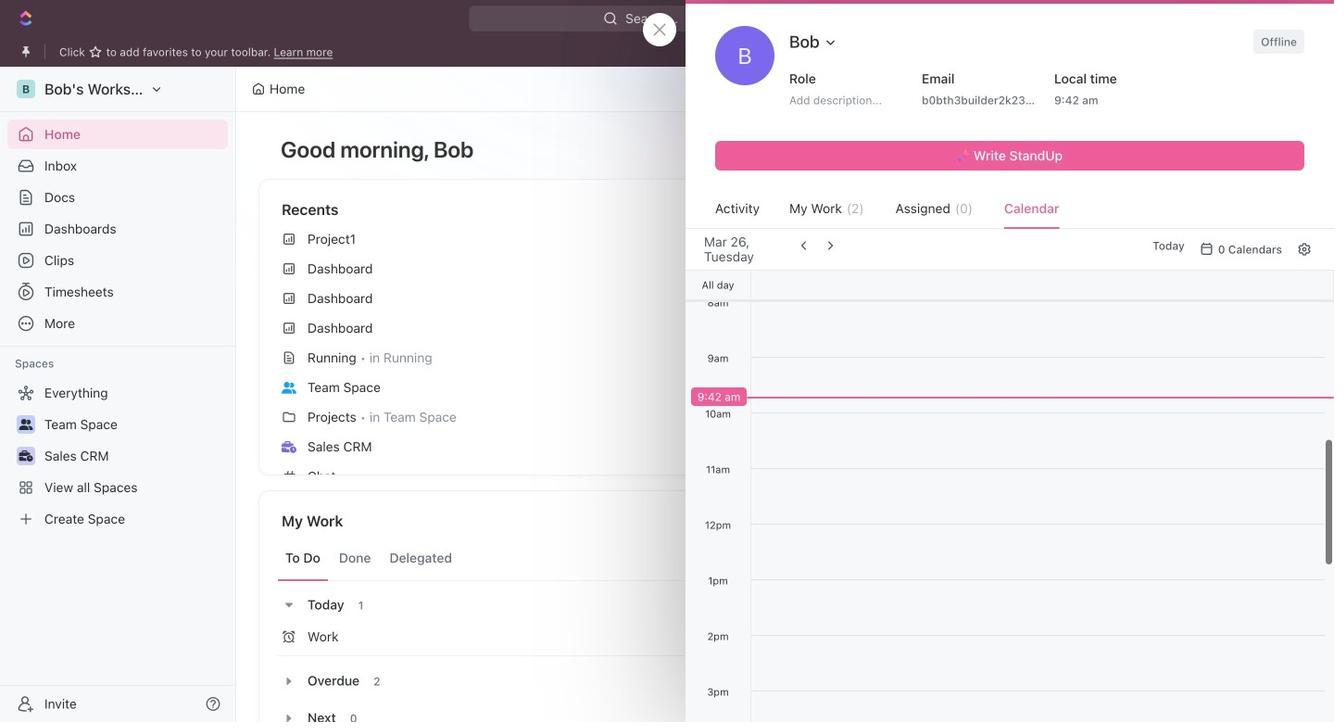 Task type: describe. For each thing, give the bounding box(es) containing it.
user group image
[[19, 419, 33, 430]]



Task type: vqa. For each thing, say whether or not it's contained in the screenshot.
user group image
yes



Task type: locate. For each thing, give the bounding box(es) containing it.
tab list
[[278, 536, 759, 581]]

bob's workspace, , element
[[17, 80, 35, 98]]

0 horizontal spatial business time image
[[19, 451, 33, 462]]

sidebar navigation
[[0, 67, 240, 722]]

tree inside sidebar navigation
[[7, 378, 228, 534]]

business time image down user group image
[[19, 451, 33, 462]]

tree
[[7, 378, 228, 534]]

business time image
[[282, 441, 297, 453], [19, 451, 33, 462]]

business time image down user group icon
[[282, 441, 297, 453]]

1 horizontal spatial business time image
[[282, 441, 297, 453]]

user group image
[[282, 382, 297, 394]]



